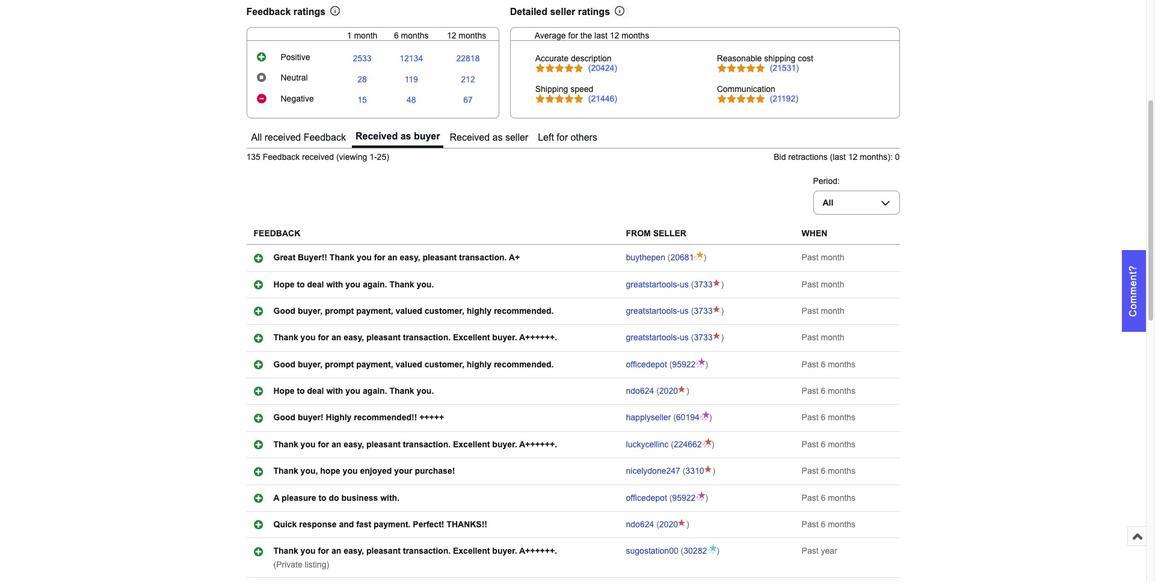 Task type: locate. For each thing, give the bounding box(es) containing it.
average
[[535, 30, 566, 40]]

1 95922 from the top
[[672, 360, 696, 369]]

1 horizontal spatial ratings
[[578, 6, 610, 17]]

2 you. from the top
[[417, 386, 434, 396]]

hope to deal with you again. thank you. element for ndo624
[[273, 386, 434, 396]]

2 vertical spatial 3733
[[694, 333, 713, 343]]

1 recommended. from the top
[[494, 306, 554, 316]]

for
[[568, 30, 578, 40], [557, 132, 568, 142], [374, 253, 385, 262], [318, 333, 329, 343], [318, 440, 329, 449], [318, 547, 329, 556]]

2 greatstartools-us link from the top
[[626, 306, 689, 316]]

1 greatstartools-us from the top
[[626, 280, 689, 289]]

1 vertical spatial with
[[326, 386, 343, 396]]

thank you for an easy, pleasant transaction. excellent buyer. a++++++. element for luckycellinc
[[273, 440, 557, 449]]

0 vertical spatial ndo624 link
[[626, 386, 654, 396]]

1 vertical spatial valued
[[396, 360, 422, 369]]

payment, for greatstartools-us
[[356, 306, 393, 316]]

happlyseller link
[[626, 413, 671, 423]]

0 vertical spatial 3733
[[694, 280, 713, 289]]

again. for greatstartools-us
[[363, 280, 387, 289]]

buythepen
[[626, 253, 665, 262]]

an inside thank you for an easy, pleasant transaction. excellent buyer. a++++++. (private listing)
[[332, 547, 341, 556]]

0 vertical spatial hope to deal with you again. thank you.
[[273, 280, 434, 289]]

good buyer, prompt payment, valued customer, highly recommended. element down the great buyer!! thank you for an easy, pleasant transaction. a+
[[273, 306, 554, 316]]

deal for greatstartools-us
[[307, 280, 324, 289]]

3733 link
[[694, 280, 713, 289], [694, 306, 713, 316], [694, 333, 713, 343]]

a++++++.
[[519, 333, 557, 343], [519, 440, 557, 449], [519, 547, 557, 556]]

1 vertical spatial ( 3733
[[689, 306, 713, 316]]

12 past from the top
[[802, 547, 819, 556]]

1 hope from the top
[[273, 280, 295, 289]]

seller
[[550, 6, 575, 17], [505, 132, 528, 142]]

quick response and fast payment. perfect! thanks!!
[[273, 520, 487, 529]]

buyer. for greatstartools-us
[[492, 333, 517, 343]]

prompt
[[325, 306, 354, 316], [325, 360, 354, 369]]

12 right (last
[[848, 152, 858, 162]]

buyer, up buyer!
[[298, 360, 323, 369]]

shipping
[[764, 53, 796, 63]]

4 past month from the top
[[802, 333, 845, 343]]

1 vertical spatial hope to deal with you again. thank you.
[[273, 386, 434, 396]]

customer,
[[425, 306, 464, 316], [425, 360, 464, 369]]

1 vertical spatial officedepot
[[626, 493, 667, 503]]

deal for ndo624
[[307, 386, 324, 396]]

positive
[[281, 53, 310, 62]]

1 greatstartools-us link from the top
[[626, 280, 689, 289]]

to down buyer!!
[[297, 280, 305, 289]]

0 vertical spatial you.
[[417, 280, 434, 289]]

0 vertical spatial good buyer, prompt payment, valued customer, highly recommended.
[[273, 306, 554, 316]]

feedback element
[[254, 229, 300, 238]]

prompt down buyer!!
[[325, 306, 354, 316]]

with up highly
[[326, 386, 343, 396]]

deal down buyer!!
[[307, 280, 324, 289]]

feedback up "positive"
[[246, 6, 291, 17]]

1 vertical spatial prompt
[[325, 360, 354, 369]]

135 feedback received (viewing 1-25)
[[246, 152, 389, 162]]

3 past from the top
[[802, 306, 819, 316]]

2 vertical spatial buyer.
[[492, 547, 517, 556]]

0 vertical spatial ( 2020
[[654, 386, 678, 396]]

accurate description
[[535, 53, 612, 63]]

2 vertical spatial good
[[273, 413, 295, 423]]

0 vertical spatial officedepot
[[626, 360, 667, 369]]

bid
[[774, 152, 786, 162]]

95922
[[672, 360, 696, 369], [672, 493, 696, 503]]

buyer, for greatstartools-us
[[298, 306, 323, 316]]

1 horizontal spatial as
[[493, 132, 503, 142]]

1 vertical spatial feedback
[[304, 132, 346, 142]]

easy, inside thank you for an easy, pleasant transaction. excellent buyer. a++++++. (private listing)
[[344, 547, 364, 556]]

1 vertical spatial ndo624 link
[[626, 520, 654, 529]]

( 224662
[[669, 440, 702, 449]]

1 vertical spatial 3733
[[694, 306, 713, 316]]

2 95922 from the top
[[672, 493, 696, 503]]

( 3733
[[689, 280, 713, 289], [689, 306, 713, 316], [689, 333, 713, 343]]

hope to deal with you again. thank you. element down buyer!!
[[273, 280, 434, 289]]

past month element for good buyer, prompt payment, valued customer, highly recommended.
[[802, 306, 845, 316]]

feedback inside button
[[304, 132, 346, 142]]

2 hope to deal with you again. thank you. from the top
[[273, 386, 434, 396]]

2 ndo624 link from the top
[[626, 520, 654, 529]]

0 vertical spatial customer,
[[425, 306, 464, 316]]

0 vertical spatial officedepot link
[[626, 360, 667, 369]]

95922 link
[[672, 360, 696, 369], [672, 493, 696, 503]]

1 vertical spatial to
[[297, 386, 305, 396]]

1 greatstartools- from the top
[[626, 280, 680, 289]]

2 vertical spatial greatstartools-us
[[626, 333, 689, 343]]

1 prompt from the top
[[325, 306, 354, 316]]

2 vertical spatial ( 3733
[[689, 333, 713, 343]]

prompt for greatstartools-us
[[325, 306, 354, 316]]

1 again. from the top
[[363, 280, 387, 289]]

seller left "left"
[[505, 132, 528, 142]]

1 excellent from the top
[[453, 333, 490, 343]]

ndo624 link up 'sugostation00' link
[[626, 520, 654, 529]]

3 ( 3733 from the top
[[689, 333, 713, 343]]

payment, up recommended!!
[[356, 360, 393, 369]]

1 vertical spatial us
[[680, 306, 689, 316]]

for inside button
[[557, 132, 568, 142]]

0 horizontal spatial ratings
[[294, 6, 326, 17]]

buyer. inside thank you for an easy, pleasant transaction. excellent buyer. a++++++. (private listing)
[[492, 547, 517, 556]]

3 past month from the top
[[802, 306, 845, 316]]

1 vertical spatial ndo624
[[626, 520, 654, 529]]

great buyer!! thank you for an easy, pleasant transaction. a+ element
[[273, 253, 520, 262]]

6 for hope to deal with you again. thank you.
[[821, 386, 826, 396]]

neutral
[[281, 73, 308, 83]]

1 vertical spatial good buyer, prompt payment, valued customer, highly recommended.
[[273, 360, 554, 369]]

0 horizontal spatial seller
[[505, 132, 528, 142]]

2 vertical spatial thank you for an easy, pleasant transaction. excellent buyer. a++++++. element
[[273, 547, 557, 556]]

1 payment, from the top
[[356, 306, 393, 316]]

212
[[461, 74, 475, 84]]

1 hope to deal with you again. thank you. element from the top
[[273, 280, 434, 289]]

hope to deal with you again. thank you. element for greatstartools-us
[[273, 280, 434, 289]]

( 2020 up happlyseller
[[654, 386, 678, 396]]

0 vertical spatial us
[[680, 280, 689, 289]]

8 past from the top
[[802, 440, 819, 449]]

1 ( 3733 from the top
[[689, 280, 713, 289]]

7 past 6 months element from the top
[[802, 520, 856, 529]]

1 vertical spatial customer,
[[425, 360, 464, 369]]

good buyer, prompt payment, valued customer, highly recommended. element up +++++
[[273, 360, 554, 369]]

3 a++++++. from the top
[[519, 547, 557, 556]]

( 60194
[[671, 413, 700, 423]]

2 ndo624 from the top
[[626, 520, 654, 529]]

again. down the great buyer!! thank you for an easy, pleasant transaction. a+
[[363, 280, 387, 289]]

received inside button
[[265, 132, 301, 142]]

1 horizontal spatial seller
[[550, 6, 575, 17]]

bid retractions (last 12 months): 0
[[774, 152, 900, 162]]

1 horizontal spatial all
[[823, 198, 834, 208]]

feedback
[[246, 6, 291, 17], [304, 132, 346, 142], [263, 152, 300, 162]]

officedepot link up happlyseller
[[626, 360, 667, 369]]

past for past month element corresponding to great buyer!! thank you for an easy, pleasant transaction. a+
[[802, 253, 819, 262]]

past for third the past 6 months element from the top of the page
[[802, 413, 819, 423]]

ndo624 for quick response and fast payment. perfect! thanks!!
[[626, 520, 654, 529]]

1 ndo624 from the top
[[626, 386, 654, 396]]

valued down the great buyer!! thank you for an easy, pleasant transaction. a+
[[396, 306, 422, 316]]

1 vertical spatial hope to deal with you again. thank you. element
[[273, 386, 434, 396]]

0 horizontal spatial as
[[401, 131, 411, 141]]

past for past month element related to thank you for an easy, pleasant transaction. excellent buyer. a++++++.
[[802, 333, 819, 343]]

12 right the last
[[610, 30, 619, 40]]

prompt up highly
[[325, 360, 354, 369]]

2 deal from the top
[[307, 386, 324, 396]]

1 vertical spatial 3733 link
[[694, 306, 713, 316]]

0 vertical spatial ndo624
[[626, 386, 654, 396]]

select the feedback time period you want to see element
[[813, 176, 840, 186]]

ndo624 up happlyseller
[[626, 386, 654, 396]]

2 buyer. from the top
[[492, 440, 517, 449]]

2 good from the top
[[273, 360, 295, 369]]

0 horizontal spatial received
[[356, 131, 398, 141]]

( 95922 for a pleasure to do business with.
[[667, 493, 696, 503]]

highly
[[467, 306, 492, 316], [467, 360, 492, 369]]

0 vertical spatial thank you for an easy, pleasant transaction. excellent buyer. a++++++. element
[[273, 333, 557, 343]]

0 vertical spatial 2020
[[659, 386, 678, 396]]

thank you for an easy, pleasant transaction. excellent buyer. a++++++. for greatstartools-us
[[273, 333, 557, 343]]

you. down the great buyer!! thank you for an easy, pleasant transaction. a+
[[417, 280, 434, 289]]

ratings up "positive"
[[294, 6, 326, 17]]

1 officedepot from the top
[[626, 360, 667, 369]]

good for happlyseller
[[273, 413, 295, 423]]

highly for officedepot
[[467, 360, 492, 369]]

95922 down ( 3310
[[672, 493, 696, 503]]

1 vertical spatial greatstartools-
[[626, 306, 680, 316]]

0 vertical spatial 3733 link
[[694, 280, 713, 289]]

(21192) button
[[770, 94, 798, 103]]

3733
[[694, 280, 713, 289], [694, 306, 713, 316], [694, 333, 713, 343]]

past month element for thank you for an easy, pleasant transaction. excellent buyer. a++++++.
[[802, 333, 845, 343]]

0 vertical spatial 95922 link
[[672, 360, 696, 369]]

( for 'sugostation00' link
[[681, 547, 684, 556]]

1 ( 95922 from the top
[[667, 360, 696, 369]]

received down all received feedback button
[[302, 152, 334, 162]]

1 vertical spatial buyer,
[[298, 360, 323, 369]]

ndo624 up 'sugostation00' link
[[626, 520, 654, 529]]

1 vertical spatial ( 2020
[[654, 520, 678, 529]]

2 vertical spatial greatstartools-us link
[[626, 333, 689, 343]]

0 vertical spatial highly
[[467, 306, 492, 316]]

2 past month from the top
[[802, 280, 845, 289]]

pleasant inside thank you for an easy, pleasant transaction. excellent buyer. a++++++. (private listing)
[[366, 547, 401, 556]]

1 deal from the top
[[307, 280, 324, 289]]

buyer, down buyer!!
[[298, 306, 323, 316]]

2 greatstartools-us from the top
[[626, 306, 689, 316]]

1 you. from the top
[[417, 280, 434, 289]]

1 2020 from the top
[[659, 386, 678, 396]]

0 vertical spatial 2020 link
[[659, 386, 678, 396]]

2 good buyer, prompt payment, valued customer, highly recommended. from the top
[[273, 360, 554, 369]]

0 vertical spatial ( 95922
[[667, 360, 696, 369]]

2 thank you for an easy, pleasant transaction. excellent buyer. a++++++. element from the top
[[273, 440, 557, 449]]

0 vertical spatial recommended.
[[494, 306, 554, 316]]

1 highly from the top
[[467, 306, 492, 316]]

past 6 months for thanks!!
[[802, 520, 856, 529]]

again.
[[363, 280, 387, 289], [363, 386, 387, 396]]

speed
[[571, 84, 593, 94]]

21192 ratings received on communication. click to check average rating. element
[[770, 94, 798, 103]]

0 vertical spatial excellent
[[453, 333, 490, 343]]

past 6 months for transaction.
[[802, 440, 856, 449]]

0 vertical spatial deal
[[307, 280, 324, 289]]

1 valued from the top
[[396, 306, 422, 316]]

5 past from the top
[[802, 360, 819, 369]]

1 vertical spatial excellent
[[453, 440, 490, 449]]

good buyer, prompt payment, valued customer, highly recommended. for officedepot
[[273, 360, 554, 369]]

2 again. from the top
[[363, 386, 387, 396]]

4 past from the top
[[802, 333, 819, 343]]

1 past 6 months element from the top
[[802, 360, 856, 369]]

2 ( 2020 from the top
[[654, 520, 678, 529]]

to for ndo624
[[297, 386, 305, 396]]

you. for greatstartools-us
[[417, 280, 434, 289]]

1 vertical spatial buyer.
[[492, 440, 517, 449]]

1 vertical spatial good
[[273, 360, 295, 369]]

2 a++++++. from the top
[[519, 440, 557, 449]]

to up buyer!
[[297, 386, 305, 396]]

ndo624 link up happlyseller
[[626, 386, 654, 396]]

1 vertical spatial payment,
[[356, 360, 393, 369]]

95922 up ( 60194 at the right of the page
[[672, 360, 696, 369]]

2020 up ( 60194 at the right of the page
[[659, 386, 678, 396]]

(20424) button
[[588, 63, 617, 73]]

1 95922 link from the top
[[672, 360, 696, 369]]

(
[[668, 253, 671, 262], [691, 280, 694, 289], [691, 306, 694, 316], [691, 333, 694, 343], [670, 360, 672, 369], [657, 386, 659, 396], [673, 413, 676, 423], [671, 440, 674, 449], [683, 466, 686, 476], [670, 493, 672, 503], [657, 520, 659, 529], [681, 547, 684, 556]]

+++++
[[420, 413, 444, 423]]

3733 for good buyer, prompt payment, valued customer, highly recommended.
[[694, 306, 713, 316]]

1 vertical spatial thank you for an easy, pleasant transaction. excellent buyer. a++++++.
[[273, 440, 557, 449]]

2 good buyer, prompt payment, valued customer, highly recommended. element from the top
[[273, 360, 554, 369]]

past month element for hope to deal with you again. thank you.
[[802, 280, 845, 289]]

1 vertical spatial 95922
[[672, 493, 696, 503]]

months
[[401, 30, 429, 40], [459, 30, 486, 40], [622, 30, 649, 40], [828, 360, 856, 369], [828, 386, 856, 396], [828, 413, 856, 423], [828, 440, 856, 449], [828, 466, 856, 476], [828, 493, 856, 503], [828, 520, 856, 529]]

95922 for good buyer, prompt payment, valued customer, highly recommended.
[[672, 360, 696, 369]]

1 vertical spatial good buyer, prompt payment, valued customer, highly recommended. element
[[273, 360, 554, 369]]

2 greatstartools- from the top
[[626, 306, 680, 316]]

to left do
[[319, 493, 327, 503]]

2020 link up sugostation00
[[659, 520, 678, 529]]

1 horizontal spatial received
[[450, 132, 490, 142]]

2 3733 link from the top
[[694, 306, 713, 316]]

with
[[326, 280, 343, 289], [326, 386, 343, 396]]

officedepot up happlyseller
[[626, 360, 667, 369]]

(last
[[830, 152, 846, 162]]

received up 1-
[[356, 131, 398, 141]]

1 thank you for an easy, pleasant transaction. excellent buyer. a++++++. from the top
[[273, 333, 557, 343]]

1 vertical spatial 2020
[[659, 520, 678, 529]]

payment,
[[356, 306, 393, 316], [356, 360, 393, 369]]

0 vertical spatial good buyer, prompt payment, valued customer, highly recommended. element
[[273, 306, 554, 316]]

buyer!
[[298, 413, 324, 423]]

0 vertical spatial payment,
[[356, 306, 393, 316]]

1 vertical spatial all
[[823, 198, 834, 208]]

2 past month element from the top
[[802, 280, 845, 289]]

3733 link for good buyer, prompt payment, valued customer, highly recommended.
[[694, 306, 713, 316]]

us
[[680, 280, 689, 289], [680, 306, 689, 316], [680, 333, 689, 343]]

1 hope to deal with you again. thank you. from the top
[[273, 280, 434, 289]]

3 3733 link from the top
[[694, 333, 713, 343]]

comment?
[[1128, 265, 1139, 317]]

0 vertical spatial feedback
[[246, 6, 291, 17]]

highly
[[326, 413, 352, 423]]

detailed seller ratings
[[510, 6, 610, 17]]

2 buyer, from the top
[[298, 360, 323, 369]]

past
[[802, 253, 819, 262], [802, 280, 819, 289], [802, 306, 819, 316], [802, 333, 819, 343], [802, 360, 819, 369], [802, 386, 819, 396], [802, 413, 819, 423], [802, 440, 819, 449], [802, 466, 819, 476], [802, 493, 819, 503], [802, 520, 819, 529], [802, 547, 819, 556]]

( 95922
[[667, 360, 696, 369], [667, 493, 696, 503]]

0 vertical spatial prompt
[[325, 306, 354, 316]]

6 for good buyer, prompt payment, valued customer, highly recommended.
[[821, 360, 826, 369]]

48 button
[[407, 95, 416, 105]]

1 thank you for an easy, pleasant transaction. excellent buyer. a++++++. element from the top
[[273, 333, 557, 343]]

past for past year element
[[802, 547, 819, 556]]

hope to deal with you again. thank you. up good buyer! highly recommended!! +++++ element
[[273, 386, 434, 396]]

1 officedepot link from the top
[[626, 360, 667, 369]]

212 button
[[461, 74, 475, 84]]

shipping speed
[[535, 84, 593, 94]]

( for quick response and fast payment. perfect! thanks!!'s ndo624 link
[[657, 520, 659, 529]]

( 95922 up ( 60194 at the right of the page
[[667, 360, 696, 369]]

payment, down the great buyer!! thank you for an easy, pleasant transaction. a+
[[356, 306, 393, 316]]

2 past from the top
[[802, 280, 819, 289]]

past for the past 6 months element associated with transaction.
[[802, 440, 819, 449]]

95922 link for good buyer, prompt payment, valued customer, highly recommended.
[[672, 360, 696, 369]]

135
[[246, 152, 260, 162]]

deal up buyer!
[[307, 386, 324, 396]]

ndo624 for hope to deal with you again. thank you.
[[626, 386, 654, 396]]

3733 for hope to deal with you again. thank you.
[[694, 280, 713, 289]]

received for received as seller
[[450, 132, 490, 142]]

happlyseller
[[626, 413, 671, 423]]

excellent for greatstartools-us
[[453, 333, 490, 343]]

0 vertical spatial thank you for an easy, pleasant transaction. excellent buyer. a++++++.
[[273, 333, 557, 343]]

cost
[[798, 53, 814, 63]]

us for thank you for an easy, pleasant transaction. excellent buyer. a++++++.
[[680, 333, 689, 343]]

5 past 6 months from the top
[[802, 466, 856, 476]]

0 vertical spatial received
[[265, 132, 301, 142]]

0 vertical spatial all
[[251, 132, 262, 142]]

6 past 6 months element from the top
[[802, 493, 856, 503]]

( 2020 for hope to deal with you again. thank you.
[[654, 386, 678, 396]]

1 horizontal spatial received
[[302, 152, 334, 162]]

good buyer, prompt payment, valued customer, highly recommended. element
[[273, 306, 554, 316], [273, 360, 554, 369]]

1 vertical spatial deal
[[307, 386, 324, 396]]

2020
[[659, 386, 678, 396], [659, 520, 678, 529]]

valued up +++++
[[396, 360, 422, 369]]

seller up average on the left top of page
[[550, 6, 575, 17]]

1 3733 from the top
[[694, 280, 713, 289]]

1 vertical spatial hope
[[273, 386, 295, 396]]

5 past 6 months element from the top
[[802, 466, 856, 476]]

when
[[802, 229, 828, 238]]

12 right 6 months
[[447, 30, 456, 40]]

)
[[704, 253, 707, 262], [721, 280, 724, 289], [721, 306, 724, 316], [721, 333, 724, 343], [705, 360, 708, 369], [687, 386, 689, 396], [709, 413, 712, 423], [712, 440, 714, 449], [713, 466, 716, 476], [705, 493, 708, 503], [687, 520, 689, 529], [717, 547, 720, 556]]

12
[[447, 30, 456, 40], [610, 30, 619, 40], [848, 152, 858, 162]]

2 excellent from the top
[[453, 440, 490, 449]]

3 greatstartools-us from the top
[[626, 333, 689, 343]]

highly for greatstartools-us
[[467, 306, 492, 316]]

7 past 6 months from the top
[[802, 520, 856, 529]]

all inside popup button
[[823, 198, 834, 208]]

(20424)
[[588, 63, 617, 73]]

past for past month element corresponding to good buyer, prompt payment, valued customer, highly recommended.
[[802, 306, 819, 316]]

6 months
[[394, 30, 429, 40]]

received as buyer button
[[352, 128, 444, 148]]

1 2020 link from the top
[[659, 386, 678, 396]]

0 vertical spatial greatstartools-
[[626, 280, 680, 289]]

3 good from the top
[[273, 413, 295, 423]]

3 past month element from the top
[[802, 306, 845, 316]]

business
[[342, 493, 378, 503]]

95922 link up ( 60194 at the right of the page
[[672, 360, 696, 369]]

good buyer, prompt payment, valued customer, highly recommended. up +++++
[[273, 360, 554, 369]]

buyer,
[[298, 306, 323, 316], [298, 360, 323, 369]]

officedepot link down nicelydone247 link
[[626, 493, 667, 503]]

great
[[273, 253, 296, 262]]

12 months
[[447, 30, 486, 40]]

2 hope to deal with you again. thank you. element from the top
[[273, 386, 434, 396]]

1 vertical spatial again.
[[363, 386, 387, 396]]

3 greatstartools- from the top
[[626, 333, 680, 343]]

past month element
[[802, 253, 845, 262], [802, 280, 845, 289], [802, 306, 845, 316], [802, 333, 845, 343]]

6 for thank you for an easy, pleasant transaction. excellent buyer. a++++++.
[[821, 440, 826, 449]]

2 prompt from the top
[[325, 360, 354, 369]]

3 3733 from the top
[[694, 333, 713, 343]]

sugostation00
[[626, 547, 679, 556]]

(21446)
[[588, 94, 617, 103]]

( 2020
[[654, 386, 678, 396], [654, 520, 678, 529]]

95922 link for a pleasure to do business with.
[[672, 493, 696, 503]]

ratings up average for the last 12 months
[[578, 6, 610, 17]]

received up 135 feedback received (viewing 1-25) at the top of the page
[[265, 132, 301, 142]]

all down select the feedback time period you want to see element at the top right of the page
[[823, 198, 834, 208]]

as left buyer
[[401, 131, 411, 141]]

3733 link for thank you for an easy, pleasant transaction. excellent buyer. a++++++.
[[694, 333, 713, 343]]

95922 link down ( 3310
[[672, 493, 696, 503]]

28
[[358, 74, 367, 84]]

1 past 6 months from the top
[[802, 360, 856, 369]]

received down 67
[[450, 132, 490, 142]]

2 vertical spatial a++++++.
[[519, 547, 557, 556]]

hope to deal with you again. thank you. element up good buyer! highly recommended!! +++++ element
[[273, 386, 434, 396]]

3733 for thank you for an easy, pleasant transaction. excellent buyer. a++++++.
[[694, 333, 713, 343]]

4 past month element from the top
[[802, 333, 845, 343]]

2 highly from the top
[[467, 360, 492, 369]]

thank you for an easy, pleasant transaction. excellent buyer. a++++++. element
[[273, 333, 557, 343], [273, 440, 557, 449], [273, 547, 557, 556]]

9 past from the top
[[802, 466, 819, 476]]

2 vertical spatial greatstartools-
[[626, 333, 680, 343]]

a pleasure to do business with.
[[273, 493, 400, 503]]

( 3733 for hope to deal with you again. thank you.
[[689, 280, 713, 289]]

2020 link for quick response and fast payment. perfect! thanks!!
[[659, 520, 678, 529]]

2 hope from the top
[[273, 386, 295, 396]]

1 vertical spatial seller
[[505, 132, 528, 142]]

1 vertical spatial highly
[[467, 360, 492, 369]]

you inside thank you for an easy, pleasant transaction. excellent buyer. a++++++. (private listing)
[[301, 547, 316, 556]]

hope to deal with you again. thank you. for greatstartools-us
[[273, 280, 434, 289]]

buyer.
[[492, 333, 517, 343], [492, 440, 517, 449], [492, 547, 517, 556]]

2 past 6 months from the top
[[802, 386, 856, 396]]

officedepot down nicelydone247 link
[[626, 493, 667, 503]]

you. up +++++
[[417, 386, 434, 396]]

valued
[[396, 306, 422, 316], [396, 360, 422, 369]]

for inside thank you for an easy, pleasant transaction. excellent buyer. a++++++. (private listing)
[[318, 547, 329, 556]]

2 3733 from the top
[[694, 306, 713, 316]]

a++++++. inside thank you for an easy, pleasant transaction. excellent buyer. a++++++. (private listing)
[[519, 547, 557, 556]]

2 officedepot from the top
[[626, 493, 667, 503]]

20424 ratings received on accurate description. click to check average rating. element
[[588, 63, 617, 73]]

2020 up sugostation00
[[659, 520, 678, 529]]

1 ( 2020 from the top
[[654, 386, 678, 396]]

ndo624 link for hope to deal with you again. thank you.
[[626, 386, 654, 396]]

hope to deal with you again. thank you. down buyer!!
[[273, 280, 434, 289]]

1 past month element from the top
[[802, 253, 845, 262]]

good for officedepot
[[273, 360, 295, 369]]

1 a++++++. from the top
[[519, 333, 557, 343]]

when element
[[802, 229, 828, 238]]

and
[[339, 520, 354, 529]]

1 vertical spatial greatstartools-us
[[626, 306, 689, 316]]

customer, for officedepot
[[425, 360, 464, 369]]

( for a pleasure to do business with. 'officedepot' link
[[670, 493, 672, 503]]

0 horizontal spatial all
[[251, 132, 262, 142]]

past 6 months for highly
[[802, 360, 856, 369]]

the
[[581, 30, 592, 40]]

past 6 months element
[[802, 360, 856, 369], [802, 386, 856, 396], [802, 413, 856, 423], [802, 440, 856, 449], [802, 466, 856, 476], [802, 493, 856, 503], [802, 520, 856, 529]]

retractions
[[788, 152, 828, 162]]

greatstartools-
[[626, 280, 680, 289], [626, 306, 680, 316], [626, 333, 680, 343]]

hope to deal with you again. thank you. element
[[273, 280, 434, 289], [273, 386, 434, 396]]

payment, for officedepot
[[356, 360, 393, 369]]

4 past 6 months element from the top
[[802, 440, 856, 449]]

0 vertical spatial again.
[[363, 280, 387, 289]]

1 vertical spatial 95922 link
[[672, 493, 696, 503]]

again. up recommended!!
[[363, 386, 387, 396]]

all up 135
[[251, 132, 262, 142]]

2 2020 from the top
[[659, 520, 678, 529]]

2 valued from the top
[[396, 360, 422, 369]]

4 past 6 months from the top
[[802, 440, 856, 449]]

2 customer, from the top
[[425, 360, 464, 369]]

1 vertical spatial officedepot link
[[626, 493, 667, 503]]

pleasant
[[423, 253, 457, 262], [366, 333, 401, 343], [366, 440, 401, 449], [366, 547, 401, 556]]

2 us from the top
[[680, 306, 689, 316]]

months for good buyer! highly recommended!! +++++
[[828, 413, 856, 423]]

0 vertical spatial to
[[297, 280, 305, 289]]

1 vertical spatial received
[[302, 152, 334, 162]]

all inside button
[[251, 132, 262, 142]]

all received feedback button
[[248, 128, 350, 148]]

thanks!!
[[447, 520, 487, 529]]

2020 link up ( 60194 at the right of the page
[[659, 386, 678, 396]]

past 6 months element for thank
[[802, 386, 856, 396]]

( 95922 down ( 3310
[[667, 493, 696, 503]]

2 officedepot link from the top
[[626, 493, 667, 503]]

0 vertical spatial 95922
[[672, 360, 696, 369]]

1 vertical spatial a++++++.
[[519, 440, 557, 449]]

received
[[356, 131, 398, 141], [450, 132, 490, 142]]

( 2020 up sugostation00
[[654, 520, 678, 529]]

20681
[[671, 253, 694, 262]]

1 3733 link from the top
[[694, 280, 713, 289]]

0 vertical spatial buyer.
[[492, 333, 517, 343]]

past 6 months
[[802, 360, 856, 369], [802, 386, 856, 396], [802, 413, 856, 423], [802, 440, 856, 449], [802, 466, 856, 476], [802, 493, 856, 503], [802, 520, 856, 529]]

0 horizontal spatial 12
[[447, 30, 456, 40]]

1 vertical spatial greatstartools-us link
[[626, 306, 689, 316]]

feedback up 135 feedback received (viewing 1-25) at the top of the page
[[304, 132, 346, 142]]

months for thank you for an easy, pleasant transaction. excellent buyer. a++++++.
[[828, 440, 856, 449]]

2 recommended. from the top
[[494, 360, 554, 369]]

transaction. inside thank you for an easy, pleasant transaction. excellent buyer. a++++++. (private listing)
[[403, 547, 451, 556]]

as left "left"
[[493, 132, 503, 142]]

0 vertical spatial hope to deal with you again. thank you. element
[[273, 280, 434, 289]]

past 6 months element for highly
[[802, 360, 856, 369]]

buyer. for luckycellinc
[[492, 440, 517, 449]]

good buyer, prompt payment, valued customer, highly recommended. down the great buyer!! thank you for an easy, pleasant transaction. a+
[[273, 306, 554, 316]]

past for 6th the past 6 months element from the top of the page
[[802, 493, 819, 503]]

all for all received feedback
[[251, 132, 262, 142]]

feedback down all received feedback button
[[263, 152, 300, 162]]

past for thanks!!'s the past 6 months element
[[802, 520, 819, 529]]

1 vertical spatial thank you for an easy, pleasant transaction. excellent buyer. a++++++. element
[[273, 440, 557, 449]]

1 vertical spatial ( 95922
[[667, 493, 696, 503]]

officedepot link for a pleasure to do business with.
[[626, 493, 667, 503]]

2 thank you for an easy, pleasant transaction. excellent buyer. a++++++. from the top
[[273, 440, 557, 449]]

2 vertical spatial excellent
[[453, 547, 490, 556]]

1 buyer, from the top
[[298, 306, 323, 316]]

6 for quick response and fast payment. perfect! thanks!!
[[821, 520, 826, 529]]

with down buyer!!
[[326, 280, 343, 289]]



Task type: describe. For each thing, give the bounding box(es) containing it.
224662 link
[[674, 440, 702, 449]]

0 vertical spatial seller
[[550, 6, 575, 17]]

recommended. for greatstartools-us
[[494, 306, 554, 316]]

seller inside button
[[505, 132, 528, 142]]

6 past 6 months from the top
[[802, 493, 856, 503]]

again. for ndo624
[[363, 386, 387, 396]]

you. for ndo624
[[417, 386, 434, 396]]

average for the last 12 months
[[535, 30, 649, 40]]

thank you, hope you enjoyed your purchase! element
[[273, 466, 455, 476]]

ndo624 link for quick response and fast payment. perfect! thanks!!
[[626, 520, 654, 529]]

greatstartools-us link for hope to deal with you again. thank you.
[[626, 280, 689, 289]]

sugostation00 link
[[626, 547, 679, 556]]

(21531)
[[770, 63, 799, 73]]

( 2020 for quick response and fast payment. perfect! thanks!!
[[654, 520, 678, 529]]

1-
[[370, 152, 377, 162]]

60194
[[676, 413, 700, 423]]

past month element for great buyer!! thank you for an easy, pleasant transaction. a+
[[802, 253, 845, 262]]

12134
[[400, 54, 423, 63]]

nicelydone247
[[626, 466, 680, 476]]

hope for ndo624
[[273, 386, 295, 396]]

greatstartools- for thank you for an easy, pleasant transaction. excellent buyer. a++++++.
[[626, 333, 680, 343]]

good buyer, prompt payment, valued customer, highly recommended. element for officedepot
[[273, 360, 554, 369]]

detailed
[[510, 6, 548, 17]]

excellent inside thank you for an easy, pleasant transaction. excellent buyer. a++++++. (private listing)
[[453, 547, 490, 556]]

thank you for an easy, pleasant transaction. excellent buyer. a++++++. for luckycellinc
[[273, 440, 557, 449]]

officedepot link for good buyer, prompt payment, valued customer, highly recommended.
[[626, 360, 667, 369]]

6 for a pleasure to do business with.
[[821, 493, 826, 503]]

greatstartools-us for thank you for an easy, pleasant transaction. excellent buyer. a++++++.
[[626, 333, 689, 343]]

12134 button
[[400, 54, 423, 63]]

past month for good buyer, prompt payment, valued customer, highly recommended.
[[802, 306, 845, 316]]

good for greatstartools-us
[[273, 306, 295, 316]]

past for the past 6 months element associated with purchase!
[[802, 466, 819, 476]]

with for greatstartools-us
[[326, 280, 343, 289]]

you,
[[301, 466, 318, 476]]

( 20681
[[665, 253, 694, 262]]

( for luckycellinc link
[[671, 440, 674, 449]]

fast
[[356, 520, 371, 529]]

0
[[895, 152, 900, 162]]

enjoyed
[[360, 466, 392, 476]]

greatstartools- for good buyer, prompt payment, valued customer, highly recommended.
[[626, 306, 680, 316]]

3310
[[686, 466, 704, 476]]

accurate
[[535, 53, 569, 63]]

nicelydone247 link
[[626, 466, 680, 476]]

( 95922 for good buyer, prompt payment, valued customer, highly recommended.
[[667, 360, 696, 369]]

past year element
[[802, 547, 837, 556]]

luckycellinc link
[[626, 440, 669, 449]]

( for good buyer, prompt payment, valued customer, highly recommended.'s 'officedepot' link
[[670, 360, 672, 369]]

others
[[571, 132, 597, 142]]

from
[[626, 229, 651, 238]]

21531 ratings received on reasonable shipping cost. click to check average rating. element
[[770, 63, 799, 73]]

good buyer! highly recommended!! +++++ element
[[273, 413, 444, 423]]

left for others button
[[534, 128, 601, 148]]

15
[[358, 95, 367, 105]]

all button
[[813, 191, 900, 215]]

3310 link
[[686, 466, 704, 476]]

past month for great buyer!! thank you for an easy, pleasant transaction. a+
[[802, 253, 845, 262]]

( for hope to deal with you again. thank you.'s greatstartools-us "link"
[[691, 280, 694, 289]]

6 for good buyer! highly recommended!! +++++
[[821, 413, 826, 423]]

listing)
[[305, 560, 329, 570]]

buyer
[[414, 131, 440, 141]]

30282 link
[[684, 547, 707, 556]]

received for received as buyer
[[356, 131, 398, 141]]

a pleasure to do business with. element
[[273, 493, 400, 503]]

224662
[[674, 440, 702, 449]]

months for quick response and fast payment. perfect! thanks!!
[[828, 520, 856, 529]]

6 for thank you, hope you enjoyed your purchase!
[[821, 466, 826, 476]]

21446 ratings received on shipping speed. click to check average rating. element
[[588, 94, 617, 103]]

good buyer, prompt payment, valued customer, highly recommended. element for greatstartools-us
[[273, 306, 554, 316]]

officedepot for a pleasure to do business with.
[[626, 493, 667, 503]]

months):
[[860, 152, 893, 162]]

month for great buyer!! thank you for an easy, pleasant transaction. a+
[[821, 253, 845, 262]]

from seller element
[[626, 229, 687, 238]]

received as seller button
[[446, 128, 532, 148]]

valued for officedepot
[[396, 360, 422, 369]]

reasonable
[[717, 53, 762, 63]]

received as buyer
[[356, 131, 440, 141]]

buyer!!
[[298, 253, 327, 262]]

past for past month element for hope to deal with you again. thank you.
[[802, 280, 819, 289]]

a++++++. for luckycellinc
[[519, 440, 557, 449]]

(private
[[273, 560, 303, 570]]

description
[[571, 53, 612, 63]]

great buyer!! thank you for an easy, pleasant transaction. a+
[[273, 253, 520, 262]]

2533
[[353, 54, 372, 63]]

period:
[[813, 176, 840, 186]]

15 button
[[358, 95, 367, 105]]

buythepen link
[[626, 253, 665, 262]]

67 button
[[463, 95, 473, 105]]

( 30282
[[679, 547, 707, 556]]

from seller
[[626, 229, 687, 238]]

quick response and fast payment. perfect! thanks!! element
[[273, 520, 487, 529]]

seller
[[653, 229, 687, 238]]

greatstartools-us link for thank you for an easy, pleasant transaction. excellent buyer. a++++++.
[[626, 333, 689, 343]]

negative
[[281, 94, 314, 104]]

thank you, hope you enjoyed your purchase!
[[273, 466, 455, 476]]

2 vertical spatial feedback
[[263, 152, 300, 162]]

months for a pleasure to do business with.
[[828, 493, 856, 503]]

past month for thank you for an easy, pleasant transaction. excellent buyer. a++++++.
[[802, 333, 845, 343]]

past 6 months element for transaction.
[[802, 440, 856, 449]]

( 3733 for thank you for an easy, pleasant transaction. excellent buyer. a++++++.
[[689, 333, 713, 343]]

22818 button
[[456, 54, 480, 63]]

excellent for luckycellinc
[[453, 440, 490, 449]]

months for good buyer, prompt payment, valued customer, highly recommended.
[[828, 360, 856, 369]]

( for nicelydone247 link
[[683, 466, 686, 476]]

2 vertical spatial to
[[319, 493, 327, 503]]

your
[[394, 466, 413, 476]]

a+
[[509, 253, 520, 262]]

perfect!
[[413, 520, 444, 529]]

month for thank you for an easy, pleasant transaction. excellent buyer. a++++++.
[[821, 333, 845, 343]]

(21531) button
[[770, 63, 799, 73]]

greatstartools-us link for good buyer, prompt payment, valued customer, highly recommended.
[[626, 306, 689, 316]]

( for greatstartools-us "link" for thank you for an easy, pleasant transaction. excellent buyer. a++++++.
[[691, 333, 694, 343]]

all received feedback
[[251, 132, 346, 142]]

1 ratings from the left
[[294, 6, 326, 17]]

good buyer! highly recommended!! +++++
[[273, 413, 444, 423]]

2020 link for hope to deal with you again. thank you.
[[659, 386, 678, 396]]

feedback ratings
[[246, 6, 326, 17]]

prompt for officedepot
[[325, 360, 354, 369]]

left
[[538, 132, 554, 142]]

1
[[347, 30, 352, 40]]

95922 for a pleasure to do business with.
[[672, 493, 696, 503]]

2020 for quick response and fast payment. perfect! thanks!!
[[659, 520, 678, 529]]

quick
[[273, 520, 297, 529]]

thank you for an easy, pleasant transaction. excellent buyer. a++++++. element for greatstartools-us
[[273, 333, 557, 343]]

2533 button
[[353, 54, 372, 63]]

year
[[821, 547, 837, 556]]

months for hope to deal with you again. thank you.
[[828, 386, 856, 396]]

hope for greatstartools-us
[[273, 280, 295, 289]]

60194 link
[[676, 413, 700, 423]]

greatstartools-us for hope to deal with you again. thank you.
[[626, 280, 689, 289]]

67
[[463, 95, 473, 105]]

thank inside thank you for an easy, pleasant transaction. excellent buyer. a++++++. (private listing)
[[273, 547, 298, 556]]

( 3733 for good buyer, prompt payment, valued customer, highly recommended.
[[689, 306, 713, 316]]

communication
[[717, 84, 776, 94]]

feedback
[[254, 229, 300, 238]]

(viewing
[[336, 152, 367, 162]]

received as seller
[[450, 132, 528, 142]]

1 month
[[347, 30, 378, 40]]

past 6 months element for purchase!
[[802, 466, 856, 476]]

48
[[407, 95, 416, 105]]

luckycellinc
[[626, 440, 669, 449]]

with for ndo624
[[326, 386, 343, 396]]

past year
[[802, 547, 837, 556]]

3 past 6 months element from the top
[[802, 413, 856, 423]]

as for buyer
[[401, 131, 411, 141]]

us for good buyer, prompt payment, valued customer, highly recommended.
[[680, 306, 689, 316]]

response
[[299, 520, 337, 529]]

( for hope to deal with you again. thank you. ndo624 link
[[657, 386, 659, 396]]

months for thank you, hope you enjoyed your purchase!
[[828, 466, 856, 476]]

3 past 6 months from the top
[[802, 413, 856, 423]]

thank you for an easy, pleasant transaction. excellent buyer. a++++++. (private listing)
[[273, 547, 557, 570]]

(21446) button
[[588, 94, 617, 103]]

customer, for greatstartools-us
[[425, 306, 464, 316]]

119
[[405, 74, 418, 84]]

past 6 months for purchase!
[[802, 466, 856, 476]]

2 ratings from the left
[[578, 6, 610, 17]]

3 thank you for an easy, pleasant transaction. excellent buyer. a++++++. element from the top
[[273, 547, 557, 556]]

2 horizontal spatial 12
[[848, 152, 858, 162]]

past 6 months for thank
[[802, 386, 856, 396]]

( for happlyseller link
[[673, 413, 676, 423]]

1 horizontal spatial 12
[[610, 30, 619, 40]]



Task type: vqa. For each thing, say whether or not it's contained in the screenshot.


